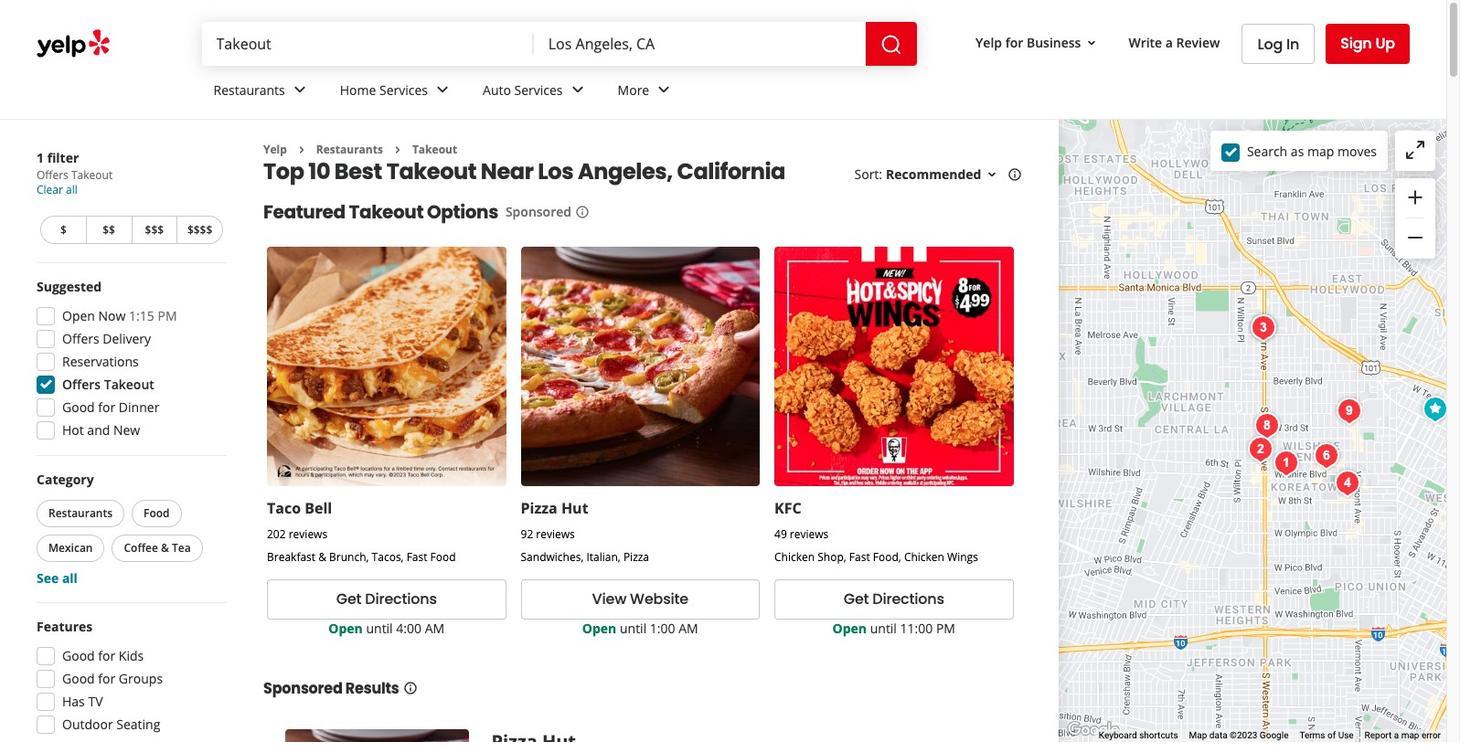 Task type: vqa. For each thing, say whether or not it's contained in the screenshot.


Task type: locate. For each thing, give the bounding box(es) containing it.
2 16 chevron right v2 image from the left
[[390, 142, 405, 157]]

mexican
[[48, 540, 93, 556]]

good up hot
[[62, 399, 95, 416]]

16 info v2 image right results at the bottom left
[[403, 681, 417, 696]]

services
[[379, 81, 428, 98], [514, 81, 563, 98]]

restaurants inside "button"
[[48, 506, 112, 521]]

0 horizontal spatial reviews
[[289, 527, 327, 542]]

$$$$
[[187, 222, 212, 238]]

1 24 chevron down v2 image from the left
[[289, 79, 311, 101]]

2 vertical spatial offers
[[62, 376, 101, 393]]

1 none field from the left
[[216, 34, 519, 54]]

24 chevron down v2 image for more
[[653, 79, 675, 101]]

open down view
[[582, 620, 617, 637]]

rice chicken image
[[1329, 465, 1366, 501]]

map region
[[841, 64, 1460, 742]]

0 horizontal spatial yelp
[[263, 142, 287, 157]]

0 horizontal spatial get directions
[[336, 589, 437, 610]]

takeout down best
[[349, 200, 423, 225]]

$ button
[[40, 216, 86, 244]]

0 horizontal spatial none field
[[216, 34, 519, 54]]

2 get from the left
[[844, 589, 869, 610]]

0 horizontal spatial 16 chevron down v2 image
[[985, 168, 1000, 182]]

0 horizontal spatial directions
[[365, 589, 437, 610]]

none field find
[[216, 34, 519, 54]]

0 horizontal spatial until
[[366, 620, 393, 637]]

yelp left business
[[976, 33, 1002, 51]]

reviews inside taco bell 202 reviews breakfast & brunch, tacos, fast food
[[289, 527, 327, 542]]

near
[[481, 157, 534, 187]]

pizza hut link
[[521, 498, 588, 518]]

2 reviews from the left
[[536, 527, 575, 542]]

24 chevron down v2 image left home
[[289, 79, 311, 101]]

features
[[37, 618, 93, 635]]

offers up reservations
[[62, 330, 99, 347]]

2 services from the left
[[514, 81, 563, 98]]

terms of use link
[[1300, 731, 1354, 741]]

for for kids
[[98, 647, 115, 665]]

0 horizontal spatial am
[[425, 620, 444, 637]]

1 vertical spatial sponsored
[[263, 678, 342, 699]]

of
[[1327, 731, 1336, 741]]

a
[[1165, 33, 1173, 51], [1394, 731, 1399, 741]]

1 vertical spatial yelp
[[263, 142, 287, 157]]

reviews down taco bell link
[[289, 527, 327, 542]]

options
[[427, 200, 498, 225]]

1 fast from the left
[[407, 549, 427, 565]]

all right clear
[[66, 182, 78, 197]]

restaurants down home
[[316, 142, 383, 157]]

1 reviews from the left
[[289, 527, 327, 542]]

for up good for groups
[[98, 647, 115, 665]]

and
[[87, 421, 110, 439]]

1 vertical spatial good
[[62, 647, 95, 665]]

directions for taco bell
[[365, 589, 437, 610]]

website
[[630, 589, 688, 610]]

log in link
[[1242, 24, 1315, 64]]

map right as
[[1307, 142, 1334, 160]]

0 horizontal spatial get directions link
[[267, 580, 506, 620]]

1 am from the left
[[425, 620, 444, 637]]

1 16 chevron right v2 image from the left
[[294, 142, 309, 157]]

0 horizontal spatial pm
[[158, 307, 177, 325]]

see
[[37, 570, 59, 587]]

1 horizontal spatial chicken
[[904, 549, 944, 565]]

24 chevron down v2 image left "auto"
[[432, 79, 454, 101]]

search
[[1247, 142, 1287, 160]]

1 horizontal spatial get
[[844, 589, 869, 610]]

taco
[[267, 498, 301, 518]]

takeout
[[412, 142, 457, 157], [386, 157, 476, 187], [71, 167, 113, 183], [349, 200, 423, 225], [104, 376, 154, 393]]

food inside button
[[144, 506, 170, 521]]

1 services from the left
[[379, 81, 428, 98]]

hut
[[561, 498, 588, 518]]

get directions up open until 4:00 am
[[336, 589, 437, 610]]

0 horizontal spatial get
[[336, 589, 361, 610]]

kfc
[[774, 498, 801, 518]]

for for business
[[1005, 33, 1023, 51]]

1 horizontal spatial 16 chevron down v2 image
[[1085, 35, 1099, 50]]

get directions link for bell
[[267, 580, 506, 620]]

pm
[[158, 307, 177, 325], [936, 620, 955, 637]]

open left 11:00
[[832, 620, 867, 637]]

good up has tv
[[62, 670, 95, 688]]

1 horizontal spatial services
[[514, 81, 563, 98]]

16 info v2 image
[[1008, 168, 1022, 182], [403, 681, 417, 696]]

24 chevron down v2 image inside more link
[[653, 79, 675, 101]]

1 get directions link from the left
[[267, 580, 506, 620]]

takeout down filter
[[71, 167, 113, 183]]

offers down reservations
[[62, 376, 101, 393]]

16 chevron right v2 image
[[294, 142, 309, 157], [390, 142, 405, 157]]

get for bell
[[336, 589, 361, 610]]

has
[[62, 693, 85, 710]]

for inside button
[[1005, 33, 1023, 51]]

1 good from the top
[[62, 399, 95, 416]]

angeles,
[[578, 157, 673, 187]]

reviews
[[289, 527, 327, 542], [536, 527, 575, 542], [790, 527, 829, 542]]

restaurants up "yelp" link
[[213, 81, 285, 98]]

fast left food,
[[849, 549, 870, 565]]

0 vertical spatial restaurants
[[213, 81, 285, 98]]

1 horizontal spatial food
[[430, 549, 456, 565]]

home services
[[340, 81, 428, 98]]

none field up more link
[[548, 34, 851, 54]]

1:15
[[129, 307, 154, 325]]

0 vertical spatial yelp
[[976, 33, 1002, 51]]

1 vertical spatial food
[[430, 549, 456, 565]]

kfc link
[[774, 498, 801, 518]]

1 horizontal spatial fast
[[849, 549, 870, 565]]

all inside 1 filter offers takeout clear all
[[66, 182, 78, 197]]

4 24 chevron down v2 image from the left
[[653, 79, 675, 101]]

food
[[144, 506, 170, 521], [430, 549, 456, 565]]

top
[[263, 157, 304, 187]]

reviews up the sandwiches,
[[536, 527, 575, 542]]

1 vertical spatial all
[[62, 570, 78, 587]]

24 chevron down v2 image
[[289, 79, 311, 101], [432, 79, 454, 101], [566, 79, 588, 101], [653, 79, 675, 101]]

16 chevron right v2 image right "yelp" link
[[294, 142, 309, 157]]

& left brunch,
[[318, 549, 326, 565]]

pizza
[[521, 498, 557, 518], [623, 549, 649, 565]]

& inside taco bell 202 reviews breakfast & brunch, tacos, fast food
[[318, 549, 326, 565]]

0 vertical spatial pm
[[158, 307, 177, 325]]

16 info v2 image right recommended dropdown button
[[1008, 168, 1022, 182]]

good for good for dinner
[[62, 399, 95, 416]]

1 horizontal spatial a
[[1394, 731, 1399, 741]]

0 vertical spatial pizza
[[521, 498, 557, 518]]

None search field
[[202, 22, 921, 66]]

directions up 11:00
[[872, 589, 944, 610]]

0 horizontal spatial a
[[1165, 33, 1173, 51]]

sponsored left results at the bottom left
[[263, 678, 342, 699]]

good for dinner
[[62, 399, 159, 416]]

get up open until 11:00 pm
[[844, 589, 869, 610]]

restaurants button
[[37, 500, 124, 528]]

1 horizontal spatial 16 chevron right v2 image
[[390, 142, 405, 157]]

2 am from the left
[[679, 620, 698, 637]]

1 horizontal spatial until
[[620, 620, 647, 637]]

1 horizontal spatial directions
[[872, 589, 944, 610]]

1 until from the left
[[366, 620, 393, 637]]

restaurants up mexican
[[48, 506, 112, 521]]

for for groups
[[98, 670, 115, 688]]

2 24 chevron down v2 image from the left
[[432, 79, 454, 101]]

0 vertical spatial offers
[[37, 167, 68, 183]]

a for write
[[1165, 33, 1173, 51]]

report
[[1365, 731, 1392, 741]]

am right 4:00
[[425, 620, 444, 637]]

16 chevron right v2 image left takeout link
[[390, 142, 405, 157]]

get directions link for 49
[[774, 580, 1013, 620]]

restaurants link
[[199, 66, 325, 119], [316, 142, 383, 157]]

0 vertical spatial all
[[66, 182, 78, 197]]

cooking mom image
[[1268, 445, 1305, 481]]

1 vertical spatial offers
[[62, 330, 99, 347]]

all right see
[[62, 570, 78, 587]]

16 chevron down v2 image for recommended
[[985, 168, 1000, 182]]

16 chevron down v2 image inside recommended dropdown button
[[985, 168, 1000, 182]]

map for error
[[1401, 731, 1419, 741]]

1 horizontal spatial restaurants
[[213, 81, 285, 98]]

0 horizontal spatial chicken
[[774, 549, 815, 565]]

good for groups
[[62, 670, 163, 688]]

3 reviews from the left
[[790, 527, 829, 542]]

2 until from the left
[[620, 620, 647, 637]]

chicken down "49"
[[774, 549, 815, 565]]

1 horizontal spatial none field
[[548, 34, 851, 54]]

0 horizontal spatial sponsored
[[263, 678, 342, 699]]

until left 4:00
[[366, 620, 393, 637]]

services for home services
[[379, 81, 428, 98]]

fast right tacos,
[[407, 549, 427, 565]]

1 get directions from the left
[[336, 589, 437, 610]]

get down brunch,
[[336, 589, 361, 610]]

1 vertical spatial pizza
[[623, 549, 649, 565]]

keyboard shortcuts button
[[1099, 730, 1178, 742]]

yelp for yelp for business
[[976, 33, 1002, 51]]

0 horizontal spatial food
[[144, 506, 170, 521]]

outdoor seating
[[62, 716, 160, 733]]

1 horizontal spatial map
[[1401, 731, 1419, 741]]

restaurants link down home
[[316, 142, 383, 157]]

good for good for groups
[[62, 670, 95, 688]]

1 horizontal spatial sponsored
[[505, 203, 571, 221]]

pm for open until 11:00 pm
[[936, 620, 955, 637]]

recommended
[[886, 166, 981, 183]]

until left 11:00
[[870, 620, 897, 637]]

10
[[308, 157, 330, 187]]

for left business
[[1005, 33, 1023, 51]]

16 chevron right v2 image for takeout
[[390, 142, 405, 157]]

16 chevron down v2 image inside yelp for business button
[[1085, 35, 1099, 50]]

2 horizontal spatial until
[[870, 620, 897, 637]]

group containing features
[[31, 618, 227, 742]]

services right home
[[379, 81, 428, 98]]

coffee & tea
[[124, 540, 191, 556]]

pizza hut 92 reviews sandwiches, italian, pizza
[[521, 498, 649, 565]]

open up sponsored results
[[329, 620, 363, 637]]

get directions up open until 11:00 pm
[[844, 589, 944, 610]]

yelp inside yelp for business button
[[976, 33, 1002, 51]]

1 horizontal spatial pm
[[936, 620, 955, 637]]

0 horizontal spatial 16 info v2 image
[[403, 681, 417, 696]]

reviews for view
[[536, 527, 575, 542]]

1 horizontal spatial get directions
[[844, 589, 944, 610]]

2 none field from the left
[[548, 34, 851, 54]]

$$$$ button
[[177, 216, 223, 244]]

restaurants link up "yelp" link
[[199, 66, 325, 119]]

2 horizontal spatial reviews
[[790, 527, 829, 542]]

chicken right food,
[[904, 549, 944, 565]]

1 horizontal spatial 16 info v2 image
[[1008, 168, 1022, 182]]

a right write
[[1165, 33, 1173, 51]]

report a map error link
[[1365, 731, 1441, 741]]

directions up 4:00
[[365, 589, 437, 610]]

restaurants
[[213, 81, 285, 98], [316, 142, 383, 157], [48, 506, 112, 521]]

2 vertical spatial good
[[62, 670, 95, 688]]

0 vertical spatial map
[[1307, 142, 1334, 160]]

view website
[[592, 589, 688, 610]]

0 vertical spatial a
[[1165, 33, 1173, 51]]

1 vertical spatial map
[[1401, 731, 1419, 741]]

get directions
[[336, 589, 437, 610], [844, 589, 944, 610]]

mexican button
[[37, 535, 105, 562]]

2 fast from the left
[[849, 549, 870, 565]]

2 directions from the left
[[872, 589, 944, 610]]

24 chevron down v2 image inside "auto services" link
[[566, 79, 588, 101]]

food right tacos,
[[430, 549, 456, 565]]

pizza right "italian,"
[[623, 549, 649, 565]]

map left the error
[[1401, 731, 1419, 741]]

rikas peruvian cuisine image
[[1331, 393, 1368, 429]]

fast inside taco bell 202 reviews breakfast & brunch, tacos, fast food
[[407, 549, 427, 565]]

3 until from the left
[[870, 620, 897, 637]]

keyboard
[[1099, 731, 1137, 741]]

1 get from the left
[[336, 589, 361, 610]]

seating
[[116, 716, 160, 733]]

until left '1:00'
[[620, 620, 647, 637]]

wings
[[947, 549, 978, 565]]

abuelita's birria & mexican food image
[[1245, 309, 1282, 346]]

1 vertical spatial 16 info v2 image
[[403, 681, 417, 696]]

1 directions from the left
[[365, 589, 437, 610]]

the kimbap image
[[1249, 407, 1286, 444]]

2 get directions from the left
[[844, 589, 944, 610]]

0 vertical spatial restaurants link
[[199, 66, 325, 119]]

1 vertical spatial 16 chevron down v2 image
[[985, 168, 1000, 182]]

services right "auto"
[[514, 81, 563, 98]]

shortcuts
[[1139, 731, 1178, 741]]

offers for offers takeout
[[62, 376, 101, 393]]

0 horizontal spatial fast
[[407, 549, 427, 565]]

24 chevron down v2 image right more
[[653, 79, 675, 101]]

category
[[37, 471, 94, 488]]

none field up home
[[216, 34, 519, 54]]

0 horizontal spatial pizza
[[521, 498, 557, 518]]

1 vertical spatial restaurants
[[316, 142, 383, 157]]

reviews inside pizza hut 92 reviews sandwiches, italian, pizza
[[536, 527, 575, 542]]

am right '1:00'
[[679, 620, 698, 637]]

california
[[677, 157, 785, 187]]

home services link
[[325, 66, 468, 119]]

&
[[161, 540, 169, 556], [318, 549, 326, 565]]

None field
[[216, 34, 519, 54], [548, 34, 851, 54]]

1 horizontal spatial yelp
[[976, 33, 1002, 51]]

hot and new
[[62, 421, 140, 439]]

3 good from the top
[[62, 670, 95, 688]]

pizza up 92 in the bottom of the page
[[521, 498, 557, 518]]

good down features
[[62, 647, 95, 665]]

group
[[1395, 178, 1435, 259], [31, 278, 227, 445], [33, 471, 227, 588], [31, 618, 227, 742]]

1 horizontal spatial am
[[679, 620, 698, 637]]

reviews right "49"
[[790, 527, 829, 542]]

1 vertical spatial pm
[[936, 620, 955, 637]]

chicken
[[774, 549, 815, 565], [904, 549, 944, 565]]

until
[[366, 620, 393, 637], [620, 620, 647, 637], [870, 620, 897, 637]]

1 horizontal spatial get directions link
[[774, 580, 1013, 620]]

report a map error
[[1365, 731, 1441, 741]]

sign up link
[[1326, 24, 1410, 64]]

pm right 11:00
[[936, 620, 955, 637]]

0 vertical spatial food
[[144, 506, 170, 521]]

food button
[[132, 500, 182, 528]]

2 get directions link from the left
[[774, 580, 1013, 620]]

0 vertical spatial 16 info v2 image
[[1008, 168, 1022, 182]]

$$$
[[145, 222, 164, 238]]

& left tea
[[161, 540, 169, 556]]

2 good from the top
[[62, 647, 95, 665]]

sponsored down top 10 best takeout near los angeles, california on the top
[[505, 203, 571, 221]]

for down good for kids
[[98, 670, 115, 688]]

featured takeout options
[[263, 200, 498, 225]]

map data ©2023 google
[[1189, 731, 1289, 741]]

get
[[336, 589, 361, 610], [844, 589, 869, 610]]

$$ button
[[86, 216, 131, 244]]

yelp
[[976, 33, 1002, 51], [263, 142, 287, 157]]

16 chevron down v2 image right recommended at the right
[[985, 168, 1000, 182]]

view website link
[[521, 580, 760, 620]]

0 horizontal spatial services
[[379, 81, 428, 98]]

0 horizontal spatial &
[[161, 540, 169, 556]]

2 vertical spatial restaurants
[[48, 506, 112, 521]]

get directions link down food,
[[774, 580, 1013, 620]]

for down offers takeout
[[98, 399, 115, 416]]

los
[[538, 157, 573, 187]]

directions
[[365, 589, 437, 610], [872, 589, 944, 610]]

group containing suggested
[[31, 278, 227, 445]]

1 vertical spatial a
[[1394, 731, 1399, 741]]

0 horizontal spatial 16 chevron right v2 image
[[294, 142, 309, 157]]

0 horizontal spatial map
[[1307, 142, 1334, 160]]

24 chevron down v2 image right auto services
[[566, 79, 588, 101]]

offers down filter
[[37, 167, 68, 183]]

0 horizontal spatial restaurants
[[48, 506, 112, 521]]

3 24 chevron down v2 image from the left
[[566, 79, 588, 101]]

open until 11:00 pm
[[832, 620, 955, 637]]

a right report at the right of the page
[[1394, 731, 1399, 741]]

get directions link down tacos,
[[267, 580, 506, 620]]

16 chevron down v2 image right business
[[1085, 35, 1099, 50]]

24 chevron down v2 image for home services
[[432, 79, 454, 101]]

0 vertical spatial good
[[62, 399, 95, 416]]

yelp left 10
[[263, 142, 287, 157]]

fast
[[407, 549, 427, 565], [849, 549, 870, 565]]

top 10 best takeout near los angeles, california
[[263, 157, 785, 187]]

$
[[60, 222, 67, 238]]

0 vertical spatial 16 chevron down v2 image
[[1085, 35, 1099, 50]]

0 vertical spatial sponsored
[[505, 203, 571, 221]]

16 chevron down v2 image
[[1085, 35, 1099, 50], [985, 168, 1000, 182]]

best
[[334, 157, 382, 187]]

map
[[1307, 142, 1334, 160], [1401, 731, 1419, 741]]

1 horizontal spatial reviews
[[536, 527, 575, 542]]

1 horizontal spatial &
[[318, 549, 326, 565]]

24 chevron down v2 image inside home services link
[[432, 79, 454, 101]]

food up coffee & tea
[[144, 506, 170, 521]]

pm right 1:15 at the top left
[[158, 307, 177, 325]]

good for good for kids
[[62, 647, 95, 665]]



Task type: describe. For each thing, give the bounding box(es) containing it.
open until 4:00 am
[[329, 620, 444, 637]]

data
[[1209, 731, 1227, 741]]

Find text field
[[216, 34, 519, 54]]

until for bell
[[366, 620, 393, 637]]

offers delivery
[[62, 330, 151, 347]]

search image
[[880, 33, 902, 55]]

google image
[[1064, 719, 1124, 742]]

search as map moves
[[1247, 142, 1377, 160]]

1
[[37, 149, 44, 166]]

get directions for bell
[[336, 589, 437, 610]]

write a review link
[[1121, 26, 1227, 59]]

2 horizontal spatial restaurants
[[316, 142, 383, 157]]

keyboard shortcuts
[[1099, 731, 1178, 741]]

outdoor
[[62, 716, 113, 733]]

offers takeout
[[62, 376, 154, 393]]

yelp for "yelp" link
[[263, 142, 287, 157]]

moves
[[1338, 142, 1377, 160]]

tip's house image
[[1243, 431, 1279, 468]]

now
[[98, 307, 126, 325]]

log in
[[1258, 33, 1299, 54]]

am for directions
[[425, 620, 444, 637]]

sort:
[[854, 166, 882, 183]]

use
[[1338, 731, 1354, 741]]

shop,
[[818, 549, 846, 565]]

yelp for business
[[976, 33, 1081, 51]]

get for 49
[[844, 589, 869, 610]]

good for kids
[[62, 647, 144, 665]]

write
[[1129, 33, 1162, 51]]

16 chevron right v2 image for restaurants
[[294, 142, 309, 157]]

view
[[592, 589, 626, 610]]

1 vertical spatial restaurants link
[[316, 142, 383, 157]]

16 chevron down v2 image for yelp for business
[[1085, 35, 1099, 50]]

business categories element
[[199, 66, 1410, 119]]

as
[[1291, 142, 1304, 160]]

write a review
[[1129, 33, 1220, 51]]

reviews inside "kfc 49 reviews chicken shop, fast food, chicken wings"
[[790, 527, 829, 542]]

more link
[[603, 66, 690, 119]]

up
[[1375, 33, 1395, 54]]

get directions for 49
[[844, 589, 944, 610]]

sponsored results
[[263, 678, 399, 699]]

in
[[1286, 33, 1299, 54]]

coffee
[[124, 540, 158, 556]]

coffee & tea button
[[112, 535, 203, 562]]

takeout down home services link
[[412, 142, 457, 157]]

home
[[340, 81, 376, 98]]

16 info v2 image
[[575, 205, 590, 220]]

4:00
[[396, 620, 422, 637]]

kids
[[119, 647, 144, 665]]

open down 'suggested'
[[62, 307, 95, 325]]

pm for open now 1:15 pm
[[158, 307, 177, 325]]

breakfast
[[267, 549, 316, 565]]

sign up
[[1340, 33, 1395, 54]]

2 chicken from the left
[[904, 549, 944, 565]]

map for moves
[[1307, 142, 1334, 160]]

see all
[[37, 570, 78, 587]]

sandwiches,
[[521, 549, 584, 565]]

auto services link
[[468, 66, 603, 119]]

until for hut
[[620, 620, 647, 637]]

chd mandu la image
[[1308, 437, 1345, 474]]

offers inside 1 filter offers takeout clear all
[[37, 167, 68, 183]]

fast inside "kfc 49 reviews chicken shop, fast food, chicken wings"
[[849, 549, 870, 565]]

services for auto services
[[514, 81, 563, 98]]

clear all link
[[37, 182, 78, 197]]

log
[[1258, 33, 1283, 54]]

recommended button
[[886, 166, 1000, 183]]

$$
[[103, 222, 115, 238]]

1:00
[[650, 620, 675, 637]]

reviews for get
[[289, 527, 327, 542]]

reservations
[[62, 353, 139, 370]]

open for taco bell
[[329, 620, 363, 637]]

taco bell image
[[1417, 391, 1454, 427]]

takeout up dinner
[[104, 376, 154, 393]]

& inside button
[[161, 540, 169, 556]]

1 filter offers takeout clear all
[[37, 149, 113, 197]]

1 horizontal spatial pizza
[[623, 549, 649, 565]]

zoom in image
[[1404, 186, 1426, 208]]

sponsored for sponsored results
[[263, 678, 342, 699]]

24 chevron down v2 image for auto services
[[566, 79, 588, 101]]

taco bell link
[[267, 498, 332, 518]]

open for pizza hut
[[582, 620, 617, 637]]

open for kfc
[[832, 620, 867, 637]]

for for dinner
[[98, 399, 115, 416]]

92
[[521, 527, 533, 542]]

restaurants inside business categories 'element'
[[213, 81, 285, 98]]

food inside taco bell 202 reviews breakfast & brunch, tacos, fast food
[[430, 549, 456, 565]]

business
[[1027, 33, 1081, 51]]

results
[[345, 678, 399, 699]]

clear
[[37, 182, 63, 197]]

zoom out image
[[1404, 227, 1426, 249]]

Near text field
[[548, 34, 851, 54]]

terms of use
[[1300, 731, 1354, 741]]

none field near
[[548, 34, 851, 54]]

has tv
[[62, 693, 103, 710]]

1 chicken from the left
[[774, 549, 815, 565]]

dinner
[[119, 399, 159, 416]]

sponsored for sponsored
[[505, 203, 571, 221]]

auto
[[483, 81, 511, 98]]

offers for offers delivery
[[62, 330, 99, 347]]

am for website
[[679, 620, 698, 637]]

a for report
[[1394, 731, 1399, 741]]

open until 1:00 am
[[582, 620, 698, 637]]

202
[[267, 527, 286, 542]]

suggested
[[37, 278, 102, 295]]

24 chevron down v2 image for restaurants
[[289, 79, 311, 101]]

gengis khan image
[[1245, 309, 1282, 346]]

expand map image
[[1404, 139, 1426, 161]]

new
[[113, 421, 140, 439]]

review
[[1176, 33, 1220, 51]]

$$$ button
[[131, 216, 177, 244]]

©2023
[[1230, 731, 1257, 741]]

group containing category
[[33, 471, 227, 588]]

directions for kfc
[[872, 589, 944, 610]]

tea
[[172, 540, 191, 556]]

error
[[1422, 731, 1441, 741]]

bell
[[305, 498, 332, 518]]

google
[[1260, 731, 1289, 741]]

more
[[618, 81, 649, 98]]

auto services
[[483, 81, 563, 98]]

italian,
[[586, 549, 621, 565]]

until for 49
[[870, 620, 897, 637]]

takeout inside 1 filter offers takeout clear all
[[71, 167, 113, 183]]

takeout link
[[412, 142, 457, 157]]

takeout up options
[[386, 157, 476, 187]]

kfc 49 reviews chicken shop, fast food, chicken wings
[[774, 498, 978, 565]]

yelp link
[[263, 142, 287, 157]]

11:00
[[900, 620, 933, 637]]

49
[[774, 527, 787, 542]]



